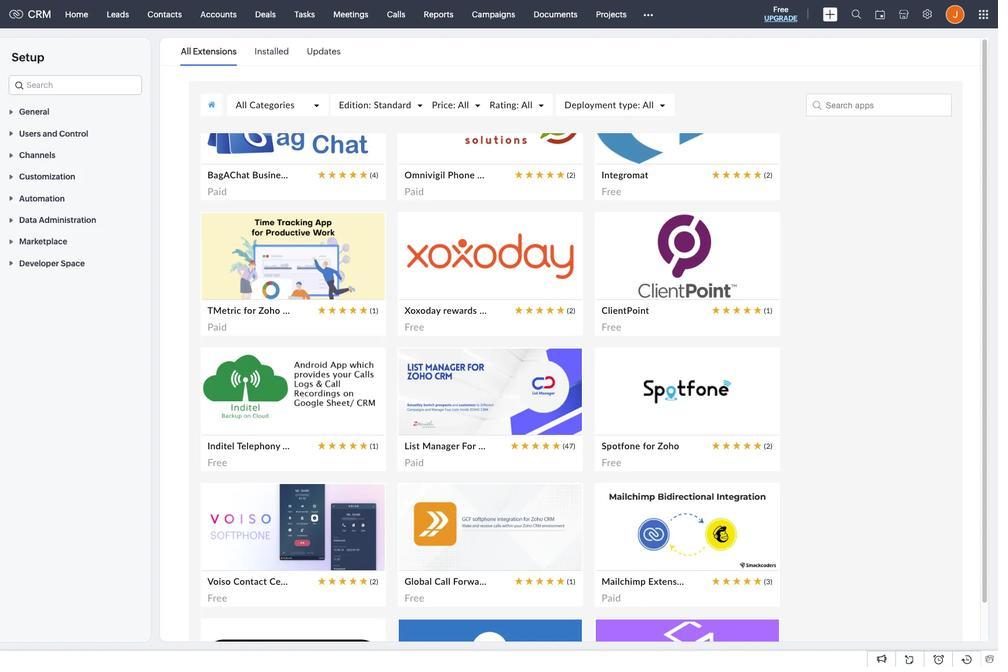 Task type: describe. For each thing, give the bounding box(es) containing it.
upgrade
[[765, 14, 798, 23]]

developer space button
[[0, 252, 151, 274]]

meetings
[[334, 10, 369, 19]]

users
[[19, 129, 41, 138]]

data
[[19, 216, 37, 225]]

home
[[65, 10, 88, 19]]

reports
[[424, 10, 454, 19]]

all extensions link
[[181, 38, 237, 65]]

administration
[[39, 216, 96, 225]]

setup
[[12, 50, 44, 64]]

marketplace
[[19, 237, 67, 247]]

profile image
[[946, 5, 965, 23]]

control
[[59, 129, 88, 138]]

space
[[61, 259, 85, 268]]

tasks
[[294, 10, 315, 19]]

reports link
[[415, 0, 463, 28]]

meetings link
[[324, 0, 378, 28]]

leads link
[[97, 0, 138, 28]]

installed
[[255, 46, 289, 56]]

data administration
[[19, 216, 96, 225]]

home link
[[56, 0, 97, 28]]

general button
[[0, 101, 151, 123]]

create menu image
[[823, 7, 838, 21]]

updates link
[[307, 38, 341, 65]]

deals link
[[246, 0, 285, 28]]

contacts
[[148, 10, 182, 19]]

customization
[[19, 172, 75, 182]]

crm
[[28, 8, 51, 20]]

search image
[[852, 9, 862, 19]]

marketplace button
[[0, 231, 151, 252]]

projects link
[[587, 0, 636, 28]]

installed link
[[255, 38, 289, 65]]

free upgrade
[[765, 5, 798, 23]]

all
[[181, 46, 191, 56]]

automation button
[[0, 187, 151, 209]]

updates
[[307, 46, 341, 56]]



Task type: vqa. For each thing, say whether or not it's contained in the screenshot.
Installed
yes



Task type: locate. For each thing, give the bounding box(es) containing it.
deals
[[255, 10, 276, 19]]

developer
[[19, 259, 59, 268]]

channels button
[[0, 144, 151, 166]]

search element
[[845, 0, 868, 28]]

general
[[19, 107, 49, 117]]

users and control button
[[0, 123, 151, 144]]

Other Modules field
[[636, 5, 661, 23]]

create menu element
[[816, 0, 845, 28]]

calendar image
[[875, 10, 885, 19]]

calls
[[387, 10, 405, 19]]

data administration button
[[0, 209, 151, 231]]

accounts link
[[191, 0, 246, 28]]

free
[[774, 5, 789, 14]]

crm link
[[9, 8, 51, 20]]

campaigns
[[472, 10, 515, 19]]

Search text field
[[9, 76, 141, 95]]

projects
[[596, 10, 627, 19]]

documents
[[534, 10, 578, 19]]

calls link
[[378, 0, 415, 28]]

documents link
[[525, 0, 587, 28]]

extensions
[[193, 46, 237, 56]]

contacts link
[[138, 0, 191, 28]]

profile element
[[939, 0, 972, 28]]

users and control
[[19, 129, 88, 138]]

channels
[[19, 151, 55, 160]]

and
[[43, 129, 57, 138]]

all extensions
[[181, 46, 237, 56]]

campaigns link
[[463, 0, 525, 28]]

None field
[[9, 75, 142, 95]]

leads
[[107, 10, 129, 19]]

accounts
[[201, 10, 237, 19]]

tasks link
[[285, 0, 324, 28]]

customization button
[[0, 166, 151, 187]]

automation
[[19, 194, 65, 203]]

developer space
[[19, 259, 85, 268]]



